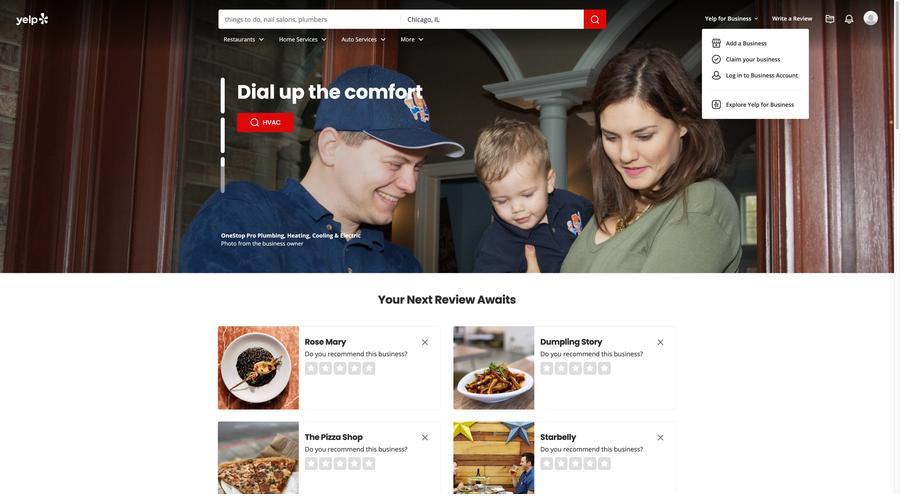 Task type: describe. For each thing, give the bounding box(es) containing it.
comfort
[[345, 79, 423, 106]]

awaits
[[478, 292, 516, 308]]

business? for story
[[615, 350, 643, 359]]

none search field inside search field
[[219, 10, 608, 29]]

home for home services
[[279, 36, 295, 43]]

rating element for mary
[[305, 362, 376, 375]]

the pizza shop
[[305, 432, 363, 443]]

a inside the gift of a clean home
[[337, 79, 349, 106]]

24 yelp for biz v2 image
[[712, 100, 722, 109]]

your
[[743, 56, 756, 63]]

&
[[335, 232, 339, 240]]

claim
[[727, 56, 742, 63]]

rating element for pizza
[[305, 458, 376, 471]]

Find text field
[[225, 15, 395, 24]]

auto services
[[342, 36, 377, 43]]

mary
[[326, 337, 346, 348]]

this down starbelly link
[[602, 445, 613, 454]]

of
[[314, 79, 333, 106]]

home services link
[[273, 29, 336, 52]]

rose mary link
[[305, 337, 405, 348]]

review for a
[[794, 15, 813, 22]]

explore yelp for business
[[727, 101, 795, 108]]

account
[[777, 72, 799, 79]]

review for next
[[435, 292, 475, 308]]

search image
[[591, 15, 600, 24]]

rose
[[305, 337, 324, 348]]

your next review awaits
[[378, 292, 516, 308]]

progressive
[[221, 232, 254, 240]]

business categories element
[[217, 29, 879, 52]]

business inside progressive cleaning photo from the business owner
[[263, 240, 286, 248]]

(no rating) image for story
[[541, 362, 611, 375]]

1 vertical spatial for
[[762, 101, 769, 108]]

in
[[738, 72, 743, 79]]

you for the
[[315, 445, 326, 454]]

this for pizza
[[366, 445, 377, 454]]

24 search v2 image for dial up the comfort
[[250, 118, 260, 127]]

cleaner
[[284, 141, 307, 150]]

log
[[727, 72, 736, 79]]

business up claim your business button
[[744, 40, 767, 47]]

gift
[[277, 79, 310, 106]]

hvac link
[[237, 113, 294, 132]]

rose mary
[[305, 337, 346, 348]]

do for dumpling
[[541, 350, 549, 359]]

from inside onestop pro plumbing, heating, cooling & electric photo from the business owner
[[238, 240, 251, 248]]

dial up the comfort
[[237, 79, 423, 106]]

you for rose
[[315, 350, 326, 359]]

owner inside progressive cleaning photo from the business owner
[[287, 240, 304, 248]]

more link
[[395, 29, 433, 52]]

the for the pizza shop
[[305, 432, 320, 443]]

rating element down starbelly link
[[541, 458, 611, 471]]

home cleaner
[[263, 141, 307, 150]]

clean
[[353, 79, 408, 106]]

starbelly
[[541, 432, 577, 443]]

do you recommend this business? for mary
[[305, 350, 408, 359]]

24 chevron down v2 image for home services
[[320, 35, 329, 44]]

cleaning
[[255, 232, 279, 240]]

yelp for business
[[706, 15, 752, 22]]

services for auto services
[[356, 36, 377, 43]]

your
[[378, 292, 405, 308]]

claim your business
[[727, 56, 781, 63]]

dumpling story link
[[541, 337, 641, 348]]

add a business button
[[709, 35, 803, 51]]

Near text field
[[408, 15, 578, 24]]

log in to business account
[[727, 72, 799, 79]]

2 select slide image from the top
[[221, 118, 225, 153]]

up
[[279, 79, 305, 106]]

a for add
[[739, 40, 742, 47]]

dumpling
[[541, 337, 580, 348]]

do down "starbelly"
[[541, 445, 549, 454]]

do you recommend this business? down starbelly link
[[541, 445, 643, 454]]

recommend for pizza
[[328, 445, 365, 454]]

projects image
[[826, 14, 836, 24]]

business right to
[[751, 72, 775, 79]]

do for the
[[305, 445, 314, 454]]

business inside onestop pro plumbing, heating, cooling & electric photo from the business owner
[[263, 240, 286, 248]]

the for the gift of a clean home
[[237, 79, 273, 106]]



Task type: locate. For each thing, give the bounding box(es) containing it.
a right of
[[337, 79, 349, 106]]

24 claim v2 image
[[712, 55, 722, 64]]

None radio
[[320, 362, 332, 375], [334, 362, 347, 375], [363, 362, 376, 375], [570, 362, 583, 375], [599, 362, 611, 375], [305, 458, 318, 471], [348, 458, 361, 471], [570, 458, 583, 471], [584, 458, 597, 471], [320, 362, 332, 375], [334, 362, 347, 375], [363, 362, 376, 375], [570, 362, 583, 375], [599, 362, 611, 375], [305, 458, 318, 471], [348, 458, 361, 471], [570, 458, 583, 471], [584, 458, 597, 471]]

yelp for business button
[[703, 11, 763, 26]]

teddy r. image
[[864, 11, 879, 25]]

photo of rose mary image
[[218, 327, 299, 410]]

write a review
[[773, 15, 813, 22]]

the gift of a clean home
[[237, 79, 408, 128]]

services right auto at the left top of the page
[[356, 36, 377, 43]]

1 horizontal spatial review
[[794, 15, 813, 22]]

24 search v2 image
[[250, 118, 260, 127], [250, 140, 260, 150]]

photo inside onestop pro plumbing, heating, cooling & electric photo from the business owner
[[221, 240, 237, 248]]

0 vertical spatial yelp
[[706, 15, 717, 22]]

a inside button
[[739, 40, 742, 47]]

3 24 chevron down v2 image from the left
[[379, 35, 388, 44]]

from inside progressive cleaning photo from the business owner
[[238, 240, 251, 248]]

1 horizontal spatial for
[[762, 101, 769, 108]]

2 24 chevron down v2 image from the left
[[320, 35, 329, 44]]

this down rose mary link
[[366, 350, 377, 359]]

hvac
[[263, 118, 281, 127]]

recommend
[[328, 350, 365, 359], [564, 350, 600, 359], [328, 445, 365, 454], [564, 445, 600, 454]]

(no rating) image for mary
[[305, 362, 376, 375]]

business?
[[379, 350, 408, 359], [615, 350, 643, 359], [379, 445, 408, 454], [615, 445, 643, 454]]

business
[[757, 56, 781, 63], [263, 240, 286, 248], [263, 240, 286, 248]]

24 search v2 image down hvac link
[[250, 140, 260, 150]]

this
[[366, 350, 377, 359], [602, 350, 613, 359], [366, 445, 377, 454], [602, 445, 613, 454]]

business? for mary
[[379, 350, 408, 359]]

restaurants link
[[217, 29, 273, 52]]

rating element down dumpling story
[[541, 362, 611, 375]]

auto
[[342, 36, 354, 43]]

0 horizontal spatial review
[[435, 292, 475, 308]]

24 search v2 image inside hvac link
[[250, 118, 260, 127]]

select slide image
[[221, 78, 225, 114], [221, 118, 225, 153]]

(no rating) image for pizza
[[305, 458, 376, 471]]

pizza
[[321, 432, 341, 443]]

1 services from the left
[[297, 36, 318, 43]]

24 search v2 image for the gift of a clean home
[[250, 140, 260, 150]]

business? down dumpling story link
[[615, 350, 643, 359]]

photo of dumpling story image
[[454, 327, 535, 410]]

business down account
[[771, 101, 795, 108]]

notifications image
[[845, 14, 855, 24]]

review inside user actions element
[[794, 15, 813, 22]]

none field 'find'
[[225, 15, 395, 24]]

24 search v2 image left hvac
[[250, 118, 260, 127]]

you down the 'dumpling' at the right bottom of the page
[[551, 350, 562, 359]]

progressive cleaning link
[[221, 232, 279, 240]]

electric
[[340, 232, 361, 240]]

this down story
[[602, 350, 613, 359]]

photo
[[221, 240, 237, 248], [221, 240, 237, 248]]

progressive cleaning photo from the business owner
[[221, 232, 304, 248]]

dumpling story
[[541, 337, 603, 348]]

onestop
[[221, 232, 245, 240]]

for up the 24 add biz v2 "image"
[[719, 15, 727, 22]]

2 vertical spatial a
[[337, 79, 349, 106]]

(no rating) image down dumpling story
[[541, 362, 611, 375]]

do down the 'dumpling' at the right bottom of the page
[[541, 350, 549, 359]]

recommend down shop
[[328, 445, 365, 454]]

1 vertical spatial the
[[305, 432, 320, 443]]

recommend for story
[[564, 350, 600, 359]]

more
[[401, 36, 415, 43]]

review right write
[[794, 15, 813, 22]]

do you recommend this business? down the "the pizza shop" link
[[305, 445, 408, 454]]

recommend down starbelly link
[[564, 445, 600, 454]]

starbelly link
[[541, 432, 641, 443]]

1 none field from the left
[[225, 15, 395, 24]]

you for dumpling
[[551, 350, 562, 359]]

0 horizontal spatial 24 chevron down v2 image
[[257, 35, 267, 44]]

0 horizontal spatial for
[[719, 15, 727, 22]]

0 vertical spatial review
[[794, 15, 813, 22]]

a right write
[[789, 15, 792, 22]]

do you recommend this business? for pizza
[[305, 445, 408, 454]]

do for rose
[[305, 350, 314, 359]]

24 chevron down v2 image inside restaurants link
[[257, 35, 267, 44]]

home services
[[279, 36, 318, 43]]

home for home cleaner
[[263, 141, 282, 150]]

None radio
[[305, 362, 318, 375], [348, 362, 361, 375], [541, 362, 554, 375], [555, 362, 568, 375], [584, 362, 597, 375], [320, 458, 332, 471], [334, 458, 347, 471], [363, 458, 376, 471], [541, 458, 554, 471], [555, 458, 568, 471], [599, 458, 611, 471], [305, 362, 318, 375], [348, 362, 361, 375], [541, 362, 554, 375], [555, 362, 568, 375], [584, 362, 597, 375], [320, 458, 332, 471], [334, 458, 347, 471], [363, 458, 376, 471], [541, 458, 554, 471], [555, 458, 568, 471], [599, 458, 611, 471]]

rating element down the pizza shop
[[305, 458, 376, 471]]

0 horizontal spatial the
[[237, 79, 273, 106]]

the
[[237, 79, 273, 106], [305, 432, 320, 443]]

home inside the business categories element
[[279, 36, 295, 43]]

1 24 chevron down v2 image from the left
[[257, 35, 267, 44]]

0 horizontal spatial none field
[[225, 15, 395, 24]]

do down the pizza shop
[[305, 445, 314, 454]]

24 chevron down v2 image right auto services
[[379, 35, 388, 44]]

onestop pro plumbing, heating, cooling & electric photo from the business owner
[[221, 232, 361, 248]]

none search field containing yelp for business
[[0, 0, 895, 119]]

the inside progressive cleaning photo from the business owner
[[253, 240, 261, 248]]

cooling
[[313, 232, 333, 240]]

business? down rose mary link
[[379, 350, 408, 359]]

1 horizontal spatial services
[[356, 36, 377, 43]]

you down rose mary
[[315, 350, 326, 359]]

you
[[315, 350, 326, 359], [551, 350, 562, 359], [315, 445, 326, 454], [551, 445, 562, 454]]

for
[[719, 15, 727, 22], [762, 101, 769, 108]]

to
[[744, 72, 750, 79]]

24 friends v2 image
[[712, 71, 722, 80]]

photo of starbelly image
[[454, 422, 535, 495]]

explore yelp for business button
[[709, 97, 803, 113]]

do you recommend this business? down story
[[541, 350, 643, 359]]

write a review link
[[770, 11, 816, 26]]

rating element down mary at the left bottom of the page
[[305, 362, 376, 375]]

do down rose
[[305, 350, 314, 359]]

review
[[794, 15, 813, 22], [435, 292, 475, 308]]

1 vertical spatial review
[[435, 292, 475, 308]]

0 horizontal spatial yelp
[[706, 15, 717, 22]]

onestop pro plumbing, heating, cooling & electric link
[[221, 232, 361, 240]]

1 horizontal spatial none field
[[408, 15, 578, 24]]

yelp up the 24 add biz v2 "image"
[[706, 15, 717, 22]]

24 search v2 image inside the home cleaner link
[[250, 140, 260, 150]]

home cleaner link
[[237, 136, 320, 155]]

business? down the "the pizza shop" link
[[379, 445, 408, 454]]

you down "starbelly"
[[551, 445, 562, 454]]

photo of the pizza shop image
[[218, 422, 299, 495]]

from
[[238, 240, 251, 248], [238, 240, 251, 248]]

dismiss card image for pizza
[[421, 433, 430, 443]]

business inside button
[[757, 56, 781, 63]]

24 chevron down v2 image right restaurants
[[257, 35, 267, 44]]

the pizza shop link
[[305, 432, 405, 443]]

yelp right explore
[[749, 101, 760, 108]]

0 vertical spatial select slide image
[[221, 78, 225, 114]]

24 chevron down v2 image inside auto services link
[[379, 35, 388, 44]]

24 chevron down v2 image left auto at the left top of the page
[[320, 35, 329, 44]]

home
[[279, 36, 295, 43], [263, 141, 282, 150]]

add
[[727, 40, 737, 47]]

owner inside onestop pro plumbing, heating, cooling & electric photo from the business owner
[[287, 240, 304, 248]]

do
[[305, 350, 314, 359], [541, 350, 549, 359], [305, 445, 314, 454], [541, 445, 549, 454]]

pro
[[247, 232, 256, 240]]

explore banner section banner
[[0, 0, 895, 273]]

(no rating) image down starbelly link
[[541, 458, 611, 471]]

2 horizontal spatial 24 chevron down v2 image
[[379, 35, 388, 44]]

services
[[297, 36, 318, 43], [356, 36, 377, 43]]

home down hvac
[[263, 141, 282, 150]]

yelp
[[706, 15, 717, 22], [749, 101, 760, 108]]

this down the "the pizza shop" link
[[366, 445, 377, 454]]

business left the 16 chevron down v2 "image" at top right
[[728, 15, 752, 22]]

(no rating) image down mary at the left bottom of the page
[[305, 362, 376, 375]]

home
[[237, 101, 294, 128]]

0 vertical spatial for
[[719, 15, 727, 22]]

16 chevron down v2 image
[[754, 16, 760, 22]]

1 vertical spatial 24 search v2 image
[[250, 140, 260, 150]]

dismiss card image for story
[[656, 338, 666, 348]]

a for write
[[789, 15, 792, 22]]

the
[[309, 79, 341, 106], [253, 240, 261, 248], [253, 240, 261, 248]]

rating element
[[305, 362, 376, 375], [541, 362, 611, 375], [305, 458, 376, 471], [541, 458, 611, 471]]

(no rating) image
[[305, 362, 376, 375], [541, 362, 611, 375], [305, 458, 376, 471], [541, 458, 611, 471]]

24 add biz v2 image
[[712, 38, 722, 48]]

recommend down rose mary link
[[328, 350, 365, 359]]

0 vertical spatial the
[[237, 79, 273, 106]]

None search field
[[219, 10, 608, 29]]

the left pizza
[[305, 432, 320, 443]]

rating element for story
[[541, 362, 611, 375]]

2 services from the left
[[356, 36, 377, 43]]

user actions element
[[699, 10, 890, 119]]

the inside onestop pro plumbing, heating, cooling & electric photo from the business owner
[[253, 240, 261, 248]]

(no rating) image down the pizza shop
[[305, 458, 376, 471]]

1 vertical spatial yelp
[[749, 101, 760, 108]]

0 horizontal spatial services
[[297, 36, 318, 43]]

0 vertical spatial a
[[789, 15, 792, 22]]

next
[[407, 292, 433, 308]]

this for mary
[[366, 350, 377, 359]]

2 horizontal spatial a
[[789, 15, 792, 22]]

1 select slide image from the top
[[221, 78, 225, 114]]

2 24 search v2 image from the top
[[250, 140, 260, 150]]

dial
[[237, 79, 275, 106]]

add a business
[[727, 40, 767, 47]]

owner
[[287, 240, 304, 248], [287, 240, 304, 248]]

None search field
[[0, 0, 895, 119]]

a right add
[[739, 40, 742, 47]]

write
[[773, 15, 788, 22]]

do you recommend this business?
[[305, 350, 408, 359], [541, 350, 643, 359], [305, 445, 408, 454], [541, 445, 643, 454]]

1 horizontal spatial a
[[739, 40, 742, 47]]

the up hvac link
[[237, 79, 273, 106]]

a
[[789, 15, 792, 22], [739, 40, 742, 47], [337, 79, 349, 106]]

24 chevron down v2 image for auto services
[[379, 35, 388, 44]]

business? for pizza
[[379, 445, 408, 454]]

none field near
[[408, 15, 578, 24]]

0 horizontal spatial a
[[337, 79, 349, 106]]

1 horizontal spatial yelp
[[749, 101, 760, 108]]

recommend for mary
[[328, 350, 365, 359]]

0 vertical spatial 24 search v2 image
[[250, 118, 260, 127]]

1 vertical spatial a
[[739, 40, 742, 47]]

for right explore
[[762, 101, 769, 108]]

24 chevron down v2 image for restaurants
[[257, 35, 267, 44]]

this for story
[[602, 350, 613, 359]]

24 chevron down v2 image
[[257, 35, 267, 44], [320, 35, 329, 44], [379, 35, 388, 44]]

the inside the gift of a clean home
[[237, 79, 273, 106]]

business
[[728, 15, 752, 22], [744, 40, 767, 47], [751, 72, 775, 79], [771, 101, 795, 108]]

None field
[[225, 15, 395, 24], [408, 15, 578, 24]]

auto services link
[[336, 29, 395, 52]]

do you recommend this business? down rose mary link
[[305, 350, 408, 359]]

1 24 search v2 image from the top
[[250, 118, 260, 127]]

24 chevron down v2 image inside the home services link
[[320, 35, 329, 44]]

claim your business button
[[709, 51, 803, 67]]

24 chevron down v2 image
[[417, 35, 426, 44]]

home down 'find' text box
[[279, 36, 295, 43]]

0 vertical spatial home
[[279, 36, 295, 43]]

business? down starbelly link
[[615, 445, 643, 454]]

recommend down dumpling story link
[[564, 350, 600, 359]]

log in to business account button
[[709, 67, 803, 83]]

dismiss card image for mary
[[421, 338, 430, 348]]

1 horizontal spatial the
[[305, 432, 320, 443]]

explore
[[727, 101, 747, 108]]

do you recommend this business? for story
[[541, 350, 643, 359]]

1 vertical spatial home
[[263, 141, 282, 150]]

shop
[[343, 432, 363, 443]]

1 vertical spatial select slide image
[[221, 118, 225, 153]]

plumbing,
[[258, 232, 286, 240]]

1 horizontal spatial 24 chevron down v2 image
[[320, 35, 329, 44]]

story
[[582, 337, 603, 348]]

services down 'find' text box
[[297, 36, 318, 43]]

heating,
[[287, 232, 311, 240]]

review right next
[[435, 292, 475, 308]]

services for home services
[[297, 36, 318, 43]]

photo inside progressive cleaning photo from the business owner
[[221, 240, 237, 248]]

restaurants
[[224, 36, 255, 43]]

you down pizza
[[315, 445, 326, 454]]

dismiss card image
[[421, 338, 430, 348], [656, 338, 666, 348], [421, 433, 430, 443], [656, 433, 666, 443]]

2 none field from the left
[[408, 15, 578, 24]]



Task type: vqa. For each thing, say whether or not it's contained in the screenshot.
review in the User Actions element
yes



